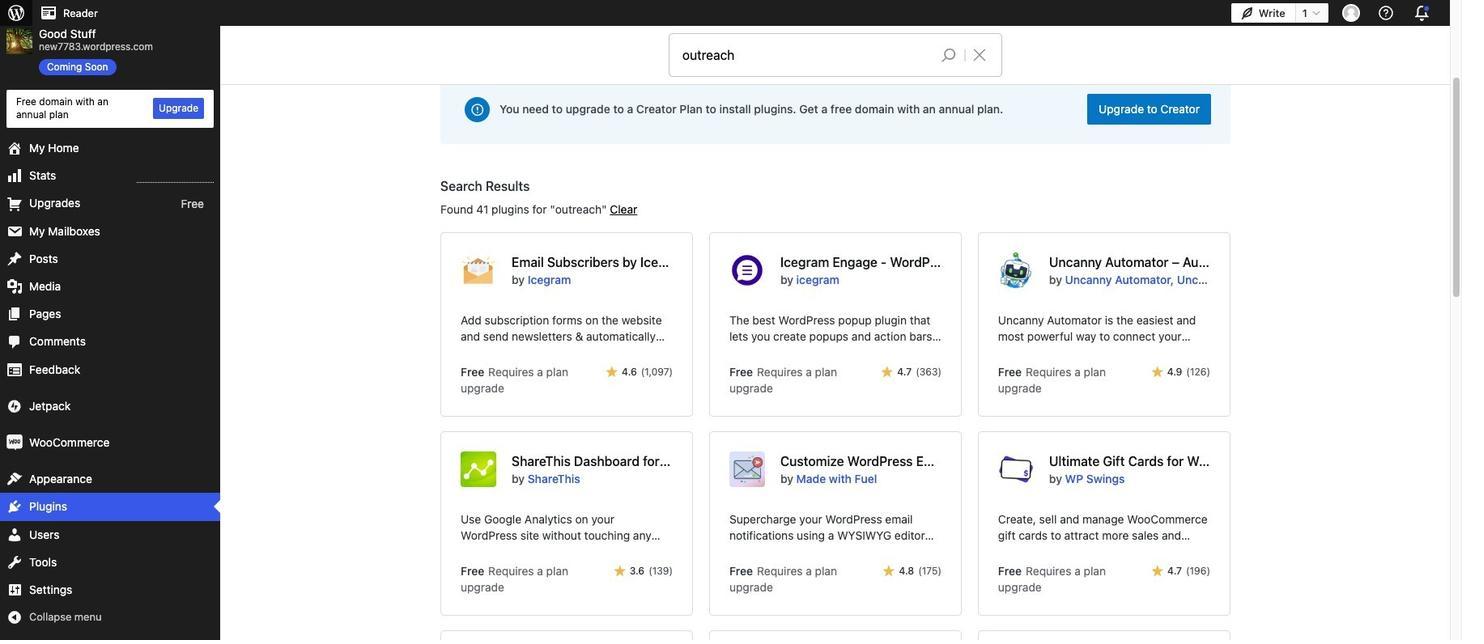 Task type: locate. For each thing, give the bounding box(es) containing it.
0 vertical spatial img image
[[6, 398, 23, 415]]

2 img image from the top
[[6, 435, 23, 451]]

manage your notifications image
[[1412, 2, 1434, 24]]

img image
[[6, 398, 23, 415], [6, 435, 23, 451]]

help image
[[1377, 3, 1396, 23]]

my profile image
[[1343, 4, 1361, 22]]

highest hourly views 0 image
[[137, 173, 214, 183]]

None search field
[[670, 34, 1002, 76]]

1 img image from the top
[[6, 398, 23, 415]]

1 vertical spatial img image
[[6, 435, 23, 451]]

plugin icon image
[[461, 252, 496, 288], [730, 252, 765, 288], [999, 252, 1034, 288], [461, 452, 496, 487], [730, 452, 765, 487], [999, 452, 1034, 487]]

close search image
[[960, 45, 1000, 65]]



Task type: describe. For each thing, give the bounding box(es) containing it.
manage your sites image
[[6, 3, 26, 23]]

open search image
[[929, 44, 970, 66]]

Search search field
[[683, 34, 929, 76]]



Task type: vqa. For each thing, say whether or not it's contained in the screenshot.
search field
yes



